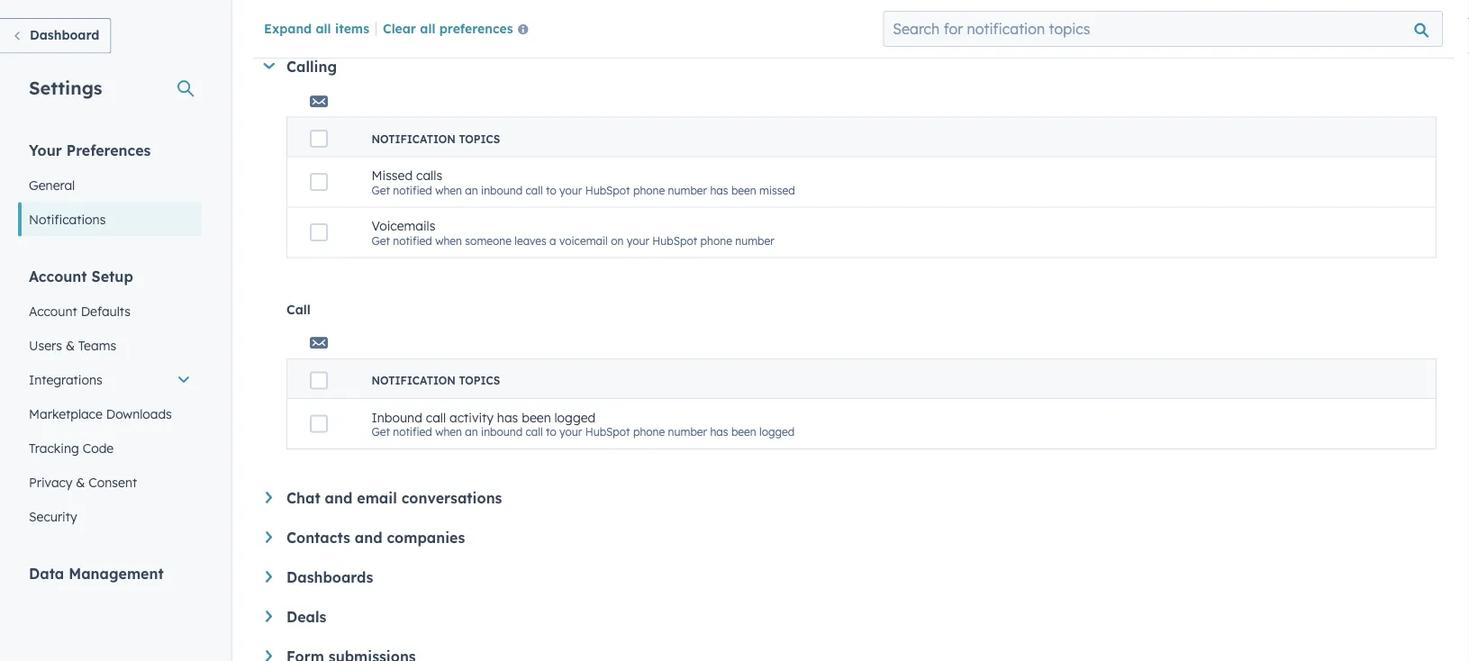 Task type: describe. For each thing, give the bounding box(es) containing it.
2 notification from the top
[[372, 374, 456, 387]]

call right activity
[[526, 425, 543, 439]]

setup
[[91, 267, 133, 285]]

calling button
[[263, 57, 1437, 75]]

inbound inside inbound call activity has been logged get notified when an inbound call to your hubspot phone number has been logged
[[481, 425, 523, 439]]

items
[[335, 20, 369, 36]]

number for missed calls
[[668, 183, 707, 197]]

caret image for chat and email conversations
[[266, 492, 272, 503]]

preferences
[[439, 20, 513, 36]]

dashboard
[[30, 27, 99, 43]]

2 topics from the top
[[459, 374, 500, 387]]

expand
[[264, 20, 312, 36]]

chat and email conversations button
[[266, 489, 1437, 507]]

caret image for calling
[[263, 63, 275, 69]]

dashboards button
[[266, 568, 1437, 586]]

all for expand
[[316, 20, 331, 36]]

integrations button
[[18, 363, 202, 397]]

caret image for dashboards
[[266, 571, 272, 583]]

hubspot for voicemails
[[653, 234, 698, 247]]

an inside missed calls get notified when an inbound call to your hubspot phone number has been missed
[[465, 183, 478, 197]]

your inside inbound call activity has been logged get notified when an inbound call to your hubspot phone number has been logged
[[560, 425, 582, 439]]

code
[[83, 440, 114, 456]]

& for privacy
[[76, 474, 85, 490]]

your
[[29, 141, 62, 159]]

all for clear
[[420, 20, 436, 36]]

get inside inbound call activity has been logged get notified when an inbound call to your hubspot phone number has been logged
[[372, 425, 390, 439]]

email
[[357, 489, 397, 507]]

2 vertical spatial caret image
[[266, 650, 272, 661]]

1 notification topics from the top
[[372, 132, 500, 145]]

calls
[[416, 167, 442, 183]]

phone for missed calls
[[633, 183, 665, 197]]

notifications
[[29, 211, 106, 227]]

caret image for deals
[[266, 611, 272, 622]]

settings
[[29, 76, 102, 99]]

dashboards
[[286, 568, 373, 586]]

and for chat
[[325, 489, 353, 507]]

your for missed calls
[[560, 183, 582, 197]]

marketplace downloads
[[29, 406, 172, 422]]

inbound inside missed calls get notified when an inbound call to your hubspot phone number has been missed
[[481, 183, 523, 197]]

teams
[[78, 337, 116, 353]]

phone for voicemails
[[701, 234, 732, 247]]

account setup element
[[18, 266, 202, 534]]

expand all items
[[264, 20, 369, 36]]

dashboard link
[[0, 18, 111, 54]]

notified inside missed calls get notified when an inbound call to your hubspot phone number has been missed
[[393, 183, 432, 197]]

tracking code link
[[18, 431, 202, 465]]

management
[[69, 564, 164, 582]]

defaults
[[81, 303, 131, 319]]

hubspot for missed calls
[[585, 183, 630, 197]]

and for contacts
[[355, 529, 382, 547]]

notified inside inbound call activity has been logged get notified when an inbound call to your hubspot phone number has been logged
[[393, 425, 432, 439]]

deals
[[286, 608, 327, 626]]

account for account defaults
[[29, 303, 77, 319]]

contacts and companies button
[[266, 529, 1437, 547]]

contacts and companies
[[286, 529, 465, 547]]

an inside inbound call activity has been logged get notified when an inbound call to your hubspot phone number has been logged
[[465, 425, 478, 439]]

clear all preferences button
[[383, 19, 536, 40]]

users & teams
[[29, 337, 116, 353]]

1 topics from the top
[[459, 132, 500, 145]]

chat and email conversations
[[286, 489, 502, 507]]

your for voicemails
[[627, 234, 650, 247]]

number for voicemails
[[735, 234, 775, 247]]

contacts
[[286, 529, 350, 547]]

security
[[29, 509, 77, 524]]

marketplace downloads link
[[18, 397, 202, 431]]



Task type: locate. For each thing, give the bounding box(es) containing it.
caret image left deals
[[266, 611, 272, 622]]

0 vertical spatial and
[[325, 489, 353, 507]]

get
[[372, 183, 390, 197], [372, 234, 390, 247], [372, 425, 390, 439]]

& right privacy
[[76, 474, 85, 490]]

when up voicemails
[[435, 183, 462, 197]]

when inside missed calls get notified when an inbound call to your hubspot phone number has been missed
[[435, 183, 462, 197]]

logged
[[555, 409, 596, 425], [760, 425, 795, 439]]

account for account setup
[[29, 267, 87, 285]]

1 an from the top
[[465, 183, 478, 197]]

account
[[29, 267, 87, 285], [29, 303, 77, 319]]

your preferences element
[[18, 140, 202, 236]]

2 vertical spatial get
[[372, 425, 390, 439]]

notification
[[372, 132, 456, 145], [372, 374, 456, 387]]

0 horizontal spatial &
[[66, 337, 75, 353]]

when right inbound
[[435, 425, 462, 439]]

2 inbound from the top
[[481, 425, 523, 439]]

caret image inside calling dropdown button
[[263, 63, 275, 69]]

caret image
[[263, 63, 275, 69], [266, 532, 272, 543], [266, 650, 272, 661]]

1 vertical spatial &
[[76, 474, 85, 490]]

1 vertical spatial to
[[546, 425, 556, 439]]

marketplace
[[29, 406, 103, 422]]

1 vertical spatial notification
[[372, 374, 456, 387]]

general
[[29, 177, 75, 193]]

1 vertical spatial caret image
[[266, 532, 272, 543]]

inbound
[[372, 409, 422, 425]]

0 vertical spatial caret image
[[266, 492, 272, 503]]

2 vertical spatial when
[[435, 425, 462, 439]]

to inside missed calls get notified when an inbound call to your hubspot phone number has been missed
[[546, 183, 556, 197]]

0 vertical spatial an
[[465, 183, 478, 197]]

1 vertical spatial and
[[355, 529, 382, 547]]

leaves
[[515, 234, 547, 247]]

privacy & consent
[[29, 474, 137, 490]]

0 vertical spatial caret image
[[263, 63, 275, 69]]

1 horizontal spatial all
[[420, 20, 436, 36]]

when left someone
[[435, 234, 462, 247]]

caret image left chat
[[266, 492, 272, 503]]

data
[[29, 564, 64, 582]]

notified
[[393, 183, 432, 197], [393, 234, 432, 247], [393, 425, 432, 439]]

phone inside inbound call activity has been logged get notified when an inbound call to your hubspot phone number has been logged
[[633, 425, 665, 439]]

1 vertical spatial your
[[627, 234, 650, 247]]

1 inbound from the top
[[481, 183, 523, 197]]

users & teams link
[[18, 328, 202, 363]]

an right calls
[[465, 183, 478, 197]]

0 horizontal spatial all
[[316, 20, 331, 36]]

1 vertical spatial get
[[372, 234, 390, 247]]

notified down calls
[[393, 234, 432, 247]]

0 vertical spatial your
[[560, 183, 582, 197]]

call
[[526, 183, 543, 197], [426, 409, 446, 425], [526, 425, 543, 439]]

companies
[[387, 529, 465, 547]]

missed
[[372, 167, 413, 183]]

2 vertical spatial number
[[668, 425, 707, 439]]

notification up calls
[[372, 132, 456, 145]]

account defaults
[[29, 303, 131, 319]]

has
[[710, 183, 728, 197], [497, 409, 518, 425], [710, 425, 728, 439]]

general link
[[18, 168, 202, 202]]

0 vertical spatial account
[[29, 267, 87, 285]]

2 to from the top
[[546, 425, 556, 439]]

notified left activity
[[393, 425, 432, 439]]

inbound up someone
[[481, 183, 523, 197]]

get inside missed calls get notified when an inbound call to your hubspot phone number has been missed
[[372, 183, 390, 197]]

call inside missed calls get notified when an inbound call to your hubspot phone number has been missed
[[526, 183, 543, 197]]

to right activity
[[546, 425, 556, 439]]

your
[[560, 183, 582, 197], [627, 234, 650, 247], [560, 425, 582, 439]]

1 vertical spatial inbound
[[481, 425, 523, 439]]

caret image for contacts and companies
[[266, 532, 272, 543]]

when inside voicemails get notified when someone leaves a voicemail on your hubspot phone number
[[435, 234, 462, 247]]

get inside voicemails get notified when someone leaves a voicemail on your hubspot phone number
[[372, 234, 390, 247]]

phone inside voicemails get notified when someone leaves a voicemail on your hubspot phone number
[[701, 234, 732, 247]]

Search for notification topics search field
[[883, 11, 1443, 47]]

notification topics
[[372, 132, 500, 145], [372, 374, 500, 387]]

2 vertical spatial hubspot
[[585, 425, 630, 439]]

2 when from the top
[[435, 234, 462, 247]]

1 vertical spatial an
[[465, 425, 478, 439]]

1 vertical spatial account
[[29, 303, 77, 319]]

caret image inside deals "dropdown button"
[[266, 611, 272, 622]]

privacy & consent link
[[18, 465, 202, 500]]

clear all preferences
[[383, 20, 513, 36]]

privacy
[[29, 474, 72, 490]]

3 get from the top
[[372, 425, 390, 439]]

preferences
[[66, 141, 151, 159]]

downloads
[[106, 406, 172, 422]]

3 caret image from the top
[[266, 611, 272, 622]]

phone inside missed calls get notified when an inbound call to your hubspot phone number has been missed
[[633, 183, 665, 197]]

1 to from the top
[[546, 183, 556, 197]]

3 notified from the top
[[393, 425, 432, 439]]

1 horizontal spatial logged
[[760, 425, 795, 439]]

2 account from the top
[[29, 303, 77, 319]]

0 vertical spatial when
[[435, 183, 462, 197]]

number
[[668, 183, 707, 197], [735, 234, 775, 247], [668, 425, 707, 439]]

get down missed
[[372, 234, 390, 247]]

notified inside voicemails get notified when someone leaves a voicemail on your hubspot phone number
[[393, 234, 432, 247]]

your preferences
[[29, 141, 151, 159]]

2 vertical spatial phone
[[633, 425, 665, 439]]

notifications link
[[18, 202, 202, 236]]

someone
[[465, 234, 512, 247]]

and down email
[[355, 529, 382, 547]]

notified up voicemails
[[393, 183, 432, 197]]

2 get from the top
[[372, 234, 390, 247]]

account setup
[[29, 267, 133, 285]]

deals button
[[266, 608, 1437, 626]]

and
[[325, 489, 353, 507], [355, 529, 382, 547]]

tracking code
[[29, 440, 114, 456]]

account up 'account defaults'
[[29, 267, 87, 285]]

hubspot inside voicemails get notified when someone leaves a voicemail on your hubspot phone number
[[653, 234, 698, 247]]

phone
[[633, 183, 665, 197], [701, 234, 732, 247], [633, 425, 665, 439]]

has inside missed calls get notified when an inbound call to your hubspot phone number has been missed
[[710, 183, 728, 197]]

caret image
[[266, 492, 272, 503], [266, 571, 272, 583], [266, 611, 272, 622]]

number inside missed calls get notified when an inbound call to your hubspot phone number has been missed
[[668, 183, 707, 197]]

1 notified from the top
[[393, 183, 432, 197]]

all inside button
[[420, 20, 436, 36]]

0 vertical spatial notification topics
[[372, 132, 500, 145]]

3 when from the top
[[435, 425, 462, 439]]

expand all items button
[[264, 20, 369, 36]]

number inside inbound call activity has been logged get notified when an inbound call to your hubspot phone number has been logged
[[668, 425, 707, 439]]

1 vertical spatial number
[[735, 234, 775, 247]]

inbound up conversations
[[481, 425, 523, 439]]

caret image inside contacts and companies dropdown button
[[266, 532, 272, 543]]

been
[[731, 183, 757, 197], [522, 409, 551, 425], [731, 425, 757, 439]]

tracking
[[29, 440, 79, 456]]

0 vertical spatial &
[[66, 337, 75, 353]]

caret image inside chat and email conversations dropdown button
[[266, 492, 272, 503]]

call up leaves
[[526, 183, 543, 197]]

notification topics up activity
[[372, 374, 500, 387]]

notification topics up calls
[[372, 132, 500, 145]]

conversations
[[401, 489, 502, 507]]

2 notification topics from the top
[[372, 374, 500, 387]]

0 horizontal spatial and
[[325, 489, 353, 507]]

call
[[286, 301, 311, 317]]

to
[[546, 183, 556, 197], [546, 425, 556, 439]]

number inside voicemails get notified when someone leaves a voicemail on your hubspot phone number
[[735, 234, 775, 247]]

account defaults link
[[18, 294, 202, 328]]

account inside "link"
[[29, 303, 77, 319]]

get up voicemails
[[372, 183, 390, 197]]

0 vertical spatial hubspot
[[585, 183, 630, 197]]

been inside missed calls get notified when an inbound call to your hubspot phone number has been missed
[[731, 183, 757, 197]]

1 get from the top
[[372, 183, 390, 197]]

all
[[316, 20, 331, 36], [420, 20, 436, 36]]

voicemails
[[372, 218, 436, 234]]

hubspot inside inbound call activity has been logged get notified when an inbound call to your hubspot phone number has been logged
[[585, 425, 630, 439]]

0 vertical spatial notified
[[393, 183, 432, 197]]

your inside voicemails get notified when someone leaves a voicemail on your hubspot phone number
[[627, 234, 650, 247]]

notification up inbound
[[372, 374, 456, 387]]

1 caret image from the top
[[266, 492, 272, 503]]

clear
[[383, 20, 416, 36]]

inbound
[[481, 183, 523, 197], [481, 425, 523, 439]]

consent
[[89, 474, 137, 490]]

1 vertical spatial notified
[[393, 234, 432, 247]]

when
[[435, 183, 462, 197], [435, 234, 462, 247], [435, 425, 462, 439]]

all right clear
[[420, 20, 436, 36]]

0 horizontal spatial logged
[[555, 409, 596, 425]]

missed calls get notified when an inbound call to your hubspot phone number has been missed
[[372, 167, 795, 197]]

when inside inbound call activity has been logged get notified when an inbound call to your hubspot phone number has been logged
[[435, 425, 462, 439]]

2 all from the left
[[420, 20, 436, 36]]

2 notified from the top
[[393, 234, 432, 247]]

0 vertical spatial to
[[546, 183, 556, 197]]

caret image left dashboards on the left of the page
[[266, 571, 272, 583]]

chat
[[286, 489, 320, 507]]

2 caret image from the top
[[266, 571, 272, 583]]

0 vertical spatial topics
[[459, 132, 500, 145]]

to inside inbound call activity has been logged get notified when an inbound call to your hubspot phone number has been logged
[[546, 425, 556, 439]]

calling
[[286, 57, 337, 75]]

1 notification from the top
[[372, 132, 456, 145]]

& right users
[[66, 337, 75, 353]]

0 vertical spatial number
[[668, 183, 707, 197]]

2 vertical spatial caret image
[[266, 611, 272, 622]]

2 vertical spatial your
[[560, 425, 582, 439]]

users
[[29, 337, 62, 353]]

integrations
[[29, 372, 102, 387]]

account up users
[[29, 303, 77, 319]]

call left activity
[[426, 409, 446, 425]]

0 vertical spatial inbound
[[481, 183, 523, 197]]

to up voicemails get notified when someone leaves a voicemail on your hubspot phone number
[[546, 183, 556, 197]]

an up conversations
[[465, 425, 478, 439]]

2 vertical spatial notified
[[393, 425, 432, 439]]

1 vertical spatial when
[[435, 234, 462, 247]]

0 vertical spatial phone
[[633, 183, 665, 197]]

inbound call activity has been logged get notified when an inbound call to your hubspot phone number has been logged
[[372, 409, 795, 439]]

2 an from the top
[[465, 425, 478, 439]]

get up email
[[372, 425, 390, 439]]

voicemail
[[559, 234, 608, 247]]

1 account from the top
[[29, 267, 87, 285]]

security link
[[18, 500, 202, 534]]

1 vertical spatial hubspot
[[653, 234, 698, 247]]

data management
[[29, 564, 164, 582]]

1 vertical spatial caret image
[[266, 571, 272, 583]]

&
[[66, 337, 75, 353], [76, 474, 85, 490]]

on
[[611, 234, 624, 247]]

1 when from the top
[[435, 183, 462, 197]]

and right chat
[[325, 489, 353, 507]]

activity
[[450, 409, 494, 425]]

missed
[[760, 183, 795, 197]]

all left items
[[316, 20, 331, 36]]

1 horizontal spatial &
[[76, 474, 85, 490]]

a
[[550, 234, 556, 247]]

& for users
[[66, 337, 75, 353]]

voicemails get notified when someone leaves a voicemail on your hubspot phone number
[[372, 218, 775, 247]]

an
[[465, 183, 478, 197], [465, 425, 478, 439]]

hubspot
[[585, 183, 630, 197], [653, 234, 698, 247], [585, 425, 630, 439]]

0 vertical spatial get
[[372, 183, 390, 197]]

caret image inside dashboards dropdown button
[[266, 571, 272, 583]]

1 horizontal spatial and
[[355, 529, 382, 547]]

1 vertical spatial topics
[[459, 374, 500, 387]]

hubspot inside missed calls get notified when an inbound call to your hubspot phone number has been missed
[[585, 183, 630, 197]]

1 vertical spatial notification topics
[[372, 374, 500, 387]]

1 vertical spatial phone
[[701, 234, 732, 247]]

your inside missed calls get notified when an inbound call to your hubspot phone number has been missed
[[560, 183, 582, 197]]

0 vertical spatial notification
[[372, 132, 456, 145]]

topics
[[459, 132, 500, 145], [459, 374, 500, 387]]

1 all from the left
[[316, 20, 331, 36]]



Task type: vqa. For each thing, say whether or not it's contained in the screenshot.
Toggle series visibility REGION
no



